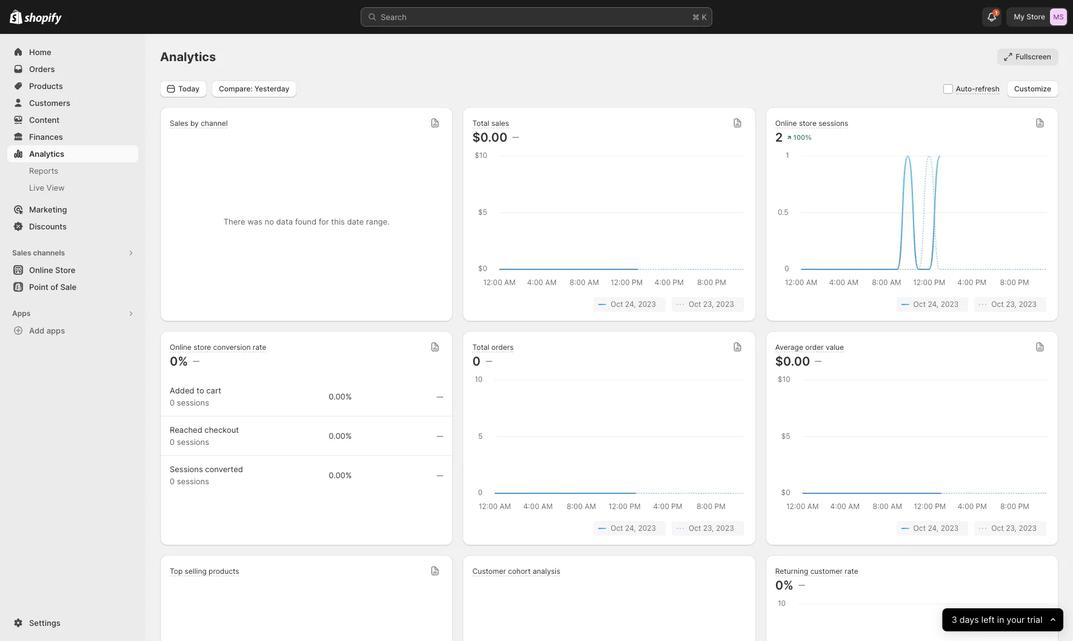Task type: locate. For each thing, give the bounding box(es) containing it.
average order value
[[775, 343, 844, 352]]

0 inside sessions converted 0 sessions
[[170, 477, 175, 487]]

oct 23, 2023 button for total orders
[[672, 522, 744, 537]]

sessions
[[819, 119, 848, 128], [177, 398, 209, 408], [177, 438, 209, 447], [177, 477, 209, 487]]

store up increase of 100% image
[[799, 119, 817, 128]]

products link
[[7, 78, 138, 95]]

3 0.00% from the top
[[329, 471, 352, 481]]

store left conversion
[[194, 343, 211, 352]]

cart
[[206, 386, 221, 396]]

analytics down finances
[[29, 149, 64, 159]]

customer cohort analysis button
[[463, 556, 756, 642]]

total orders
[[472, 343, 514, 352]]

by
[[190, 119, 199, 128]]

analytics inside "link"
[[29, 149, 64, 159]]

1 vertical spatial store
[[55, 266, 75, 275]]

0
[[472, 355, 481, 369], [170, 398, 175, 408], [170, 438, 175, 447], [170, 477, 175, 487]]

analytics
[[160, 50, 216, 64], [29, 149, 64, 159]]

sales inside button
[[12, 249, 31, 258]]

oct
[[611, 300, 623, 309], [689, 300, 701, 309], [913, 300, 926, 309], [991, 300, 1004, 309], [611, 524, 623, 533], [689, 524, 701, 533], [913, 524, 926, 533], [991, 524, 1004, 533]]

0% for online store conversion rate
[[170, 355, 188, 369]]

1 0.00% from the top
[[329, 392, 352, 402]]

sales inside sales by channel there was no data found for this date range.
[[170, 119, 188, 128]]

sales by channel button
[[170, 119, 228, 129]]

added
[[170, 386, 194, 396]]

today button
[[160, 80, 207, 97]]

products
[[209, 567, 239, 577]]

no change image
[[193, 357, 200, 367], [437, 393, 443, 403], [437, 432, 443, 442], [798, 581, 805, 591]]

23, for total sales
[[703, 300, 714, 309]]

$0.00 for average
[[775, 355, 810, 369]]

2 vertical spatial online
[[170, 343, 191, 352]]

0 vertical spatial analytics
[[160, 50, 216, 64]]

live
[[29, 183, 44, 193]]

2 0.00% from the top
[[329, 432, 352, 441]]

24, for total sales
[[625, 300, 636, 309]]

1 horizontal spatial sales
[[170, 119, 188, 128]]

1 vertical spatial online
[[29, 266, 53, 275]]

1 vertical spatial 0%
[[775, 579, 793, 593]]

0.00% for reached checkout
[[329, 432, 352, 441]]

added to cart 0 sessions
[[170, 386, 221, 408]]

oct 23, 2023 for total orders
[[689, 524, 734, 533]]

1 horizontal spatial rate
[[845, 567, 858, 577]]

1 horizontal spatial shopify image
[[24, 13, 62, 25]]

sessions inside added to cart 0 sessions
[[177, 398, 209, 408]]

my store image
[[1050, 8, 1067, 25]]

data
[[276, 217, 293, 227]]

selling
[[185, 567, 207, 577]]

1 horizontal spatial online
[[170, 343, 191, 352]]

0 horizontal spatial 0%
[[170, 355, 188, 369]]

0 down total orders dropdown button
[[472, 355, 481, 369]]

marketing link
[[7, 201, 138, 218]]

today
[[178, 84, 199, 93]]

no change image
[[512, 133, 519, 142], [485, 357, 492, 367], [815, 357, 822, 367], [437, 472, 443, 481]]

no change image for order
[[815, 357, 822, 367]]

order
[[805, 343, 824, 352]]

customer cohort analysis
[[472, 567, 560, 577]]

online inside button
[[29, 266, 53, 275]]

0 vertical spatial $0.00
[[472, 130, 507, 145]]

oct 24, 2023 button for average order value
[[896, 522, 968, 537]]

list
[[475, 298, 744, 312], [778, 298, 1046, 312], [475, 522, 744, 537], [778, 522, 1046, 537]]

$0.00 down 'average'
[[775, 355, 810, 369]]

online for 0%
[[170, 343, 191, 352]]

0 vertical spatial store
[[799, 119, 817, 128]]

0 vertical spatial online
[[775, 119, 797, 128]]

0 vertical spatial 0.00%
[[329, 392, 352, 402]]

oct 23, 2023 button for total sales
[[672, 298, 744, 312]]

discounts
[[29, 222, 67, 232]]

online for 2
[[775, 119, 797, 128]]

store
[[1026, 12, 1045, 21], [55, 266, 75, 275]]

1 vertical spatial total
[[472, 343, 489, 352]]

1 vertical spatial sales
[[12, 249, 31, 258]]

1 vertical spatial store
[[194, 343, 211, 352]]

oct 24, 2023 for total orders
[[611, 524, 656, 533]]

0 vertical spatial sales
[[170, 119, 188, 128]]

live view
[[29, 183, 65, 193]]

online store sessions
[[775, 119, 848, 128]]

total for 0
[[472, 343, 489, 352]]

no
[[265, 217, 274, 227]]

0 vertical spatial rate
[[253, 343, 266, 352]]

3 days left in your trial
[[952, 615, 1043, 626]]

1 vertical spatial rate
[[845, 567, 858, 577]]

list for online store sessions
[[778, 298, 1046, 312]]

online up point
[[29, 266, 53, 275]]

analytics link
[[7, 145, 138, 162]]

compare: yesterday button
[[212, 80, 297, 97]]

sales left by
[[170, 119, 188, 128]]

2023
[[638, 300, 656, 309], [716, 300, 734, 309], [941, 300, 959, 309], [1019, 300, 1037, 309], [638, 524, 656, 533], [716, 524, 734, 533], [941, 524, 959, 533], [1019, 524, 1037, 533]]

sales left channels
[[12, 249, 31, 258]]

total inside 'dropdown button'
[[472, 119, 489, 128]]

0 horizontal spatial store
[[194, 343, 211, 352]]

0 vertical spatial 0%
[[170, 355, 188, 369]]

store up sale
[[55, 266, 75, 275]]

oct 24, 2023 button for total sales
[[594, 298, 666, 312]]

store
[[799, 119, 817, 128], [194, 343, 211, 352]]

23, for total orders
[[703, 524, 714, 533]]

rate
[[253, 343, 266, 352], [845, 567, 858, 577]]

0 down added
[[170, 398, 175, 408]]

was
[[247, 217, 262, 227]]

0%
[[170, 355, 188, 369], [775, 579, 793, 593]]

0% up added
[[170, 355, 188, 369]]

2 vertical spatial 0.00%
[[329, 471, 352, 481]]

apps button
[[7, 306, 138, 323]]

apps
[[46, 326, 65, 336]]

1 total from the top
[[472, 119, 489, 128]]

0 horizontal spatial online
[[29, 266, 53, 275]]

0 horizontal spatial store
[[55, 266, 75, 275]]

23,
[[703, 300, 714, 309], [1006, 300, 1017, 309], [703, 524, 714, 533], [1006, 524, 1017, 533]]

reached checkout 0 sessions
[[170, 426, 239, 447]]

online up 2
[[775, 119, 797, 128]]

0 inside added to cart 0 sessions
[[170, 398, 175, 408]]

0 horizontal spatial sales
[[12, 249, 31, 258]]

0 down reached on the left of the page
[[170, 438, 175, 447]]

total left sales
[[472, 119, 489, 128]]

k
[[702, 12, 707, 22]]

0 horizontal spatial analytics
[[29, 149, 64, 159]]

sales
[[491, 119, 509, 128]]

0 vertical spatial store
[[1026, 12, 1045, 21]]

sales
[[170, 119, 188, 128], [12, 249, 31, 258]]

1 vertical spatial 0.00%
[[329, 432, 352, 441]]

content link
[[7, 112, 138, 129]]

analytics up today
[[160, 50, 216, 64]]

analysis
[[533, 567, 560, 577]]

store inside button
[[55, 266, 75, 275]]

total inside dropdown button
[[472, 343, 489, 352]]

shopify image
[[10, 10, 23, 24], [24, 13, 62, 25]]

channel
[[201, 119, 228, 128]]

0 vertical spatial total
[[472, 119, 489, 128]]

fullscreen button
[[997, 48, 1058, 65]]

$0.00 down total sales 'dropdown button'
[[472, 130, 507, 145]]

settings
[[29, 619, 60, 629]]

1 horizontal spatial analytics
[[160, 50, 216, 64]]

total left orders
[[472, 343, 489, 352]]

1 horizontal spatial store
[[799, 119, 817, 128]]

found
[[295, 217, 316, 227]]

home
[[29, 47, 51, 57]]

rate right customer
[[845, 567, 858, 577]]

online
[[775, 119, 797, 128], [29, 266, 53, 275], [170, 343, 191, 352]]

store right my
[[1026, 12, 1045, 21]]

discounts link
[[7, 218, 138, 235]]

1 horizontal spatial $0.00
[[775, 355, 810, 369]]

online up added
[[170, 343, 191, 352]]

marketing
[[29, 205, 67, 215]]

finances link
[[7, 129, 138, 145]]

0 horizontal spatial $0.00
[[472, 130, 507, 145]]

0% down returning
[[775, 579, 793, 593]]

oct 24, 2023
[[611, 300, 656, 309], [913, 300, 959, 309], [611, 524, 656, 533], [913, 524, 959, 533]]

point
[[29, 282, 48, 292]]

no change image for orders
[[485, 357, 492, 367]]

24, for total orders
[[625, 524, 636, 533]]

$0.00 for total
[[472, 130, 507, 145]]

0 down sessions
[[170, 477, 175, 487]]

finances
[[29, 132, 63, 142]]

24,
[[625, 300, 636, 309], [928, 300, 939, 309], [625, 524, 636, 533], [928, 524, 939, 533]]

point of sale
[[29, 282, 76, 292]]

0 inside the reached checkout 0 sessions
[[170, 438, 175, 447]]

0 horizontal spatial rate
[[253, 343, 266, 352]]

1 vertical spatial analytics
[[29, 149, 64, 159]]

total
[[472, 119, 489, 128], [472, 343, 489, 352]]

oct 23, 2023 button
[[672, 298, 744, 312], [974, 298, 1046, 312], [672, 522, 744, 537], [974, 522, 1046, 537]]

1 horizontal spatial 0%
[[775, 579, 793, 593]]

2 horizontal spatial online
[[775, 119, 797, 128]]

sales by channel there was no data found for this date range.
[[170, 119, 390, 227]]

top selling products button
[[170, 567, 239, 578]]

of
[[51, 282, 58, 292]]

2 total from the top
[[472, 343, 489, 352]]

no change image for sales
[[512, 133, 519, 142]]

oct 24, 2023 for online store sessions
[[913, 300, 959, 309]]

total for $0.00
[[472, 119, 489, 128]]

sessions inside dropdown button
[[819, 119, 848, 128]]

store for my store
[[1026, 12, 1045, 21]]

rate right conversion
[[253, 343, 266, 352]]

total sales button
[[472, 119, 509, 129]]

23, for online store sessions
[[1006, 300, 1017, 309]]

1 vertical spatial $0.00
[[775, 355, 810, 369]]

1 horizontal spatial store
[[1026, 12, 1045, 21]]



Task type: vqa. For each thing, say whether or not it's contained in the screenshot.
rightmost Monday element
no



Task type: describe. For each thing, give the bounding box(es) containing it.
online store link
[[7, 262, 138, 279]]

returning
[[775, 567, 808, 577]]

customize button
[[1007, 80, 1058, 97]]

sales channels
[[12, 249, 65, 258]]

rate inside the online store conversion rate dropdown button
[[253, 343, 266, 352]]

left
[[981, 615, 995, 626]]

oct 23, 2023 for total sales
[[689, 300, 734, 309]]

customize
[[1014, 84, 1051, 93]]

sale
[[60, 282, 76, 292]]

list for total sales
[[475, 298, 744, 312]]

24, for online store sessions
[[928, 300, 939, 309]]

sessions inside the reached checkout 0 sessions
[[177, 438, 209, 447]]

0.00% for sessions converted
[[329, 471, 352, 481]]

reports
[[29, 166, 58, 176]]

sales channels button
[[7, 245, 138, 262]]

sessions inside sessions converted 0 sessions
[[177, 477, 209, 487]]

fullscreen
[[1016, 52, 1051, 61]]

returning customer rate button
[[775, 567, 858, 578]]

oct 23, 2023 for average order value
[[991, 524, 1037, 533]]

customer
[[810, 567, 843, 577]]

oct 24, 2023 for total sales
[[611, 300, 656, 309]]

checkout
[[205, 426, 239, 435]]

0.00% for added to cart
[[329, 392, 352, 402]]

value
[[826, 343, 844, 352]]

sales for sales by channel there was no data found for this date range.
[[170, 119, 188, 128]]

add apps
[[29, 326, 65, 336]]

list for average order value
[[778, 522, 1046, 537]]

for
[[319, 217, 329, 227]]

compare: yesterday
[[219, 84, 289, 93]]

my store
[[1014, 12, 1045, 21]]

online store
[[29, 266, 75, 275]]

oct 24, 2023 button for online store sessions
[[896, 298, 968, 312]]

24, for average order value
[[928, 524, 939, 533]]

there
[[224, 217, 245, 227]]

online store conversion rate
[[170, 343, 266, 352]]

point of sale link
[[7, 279, 138, 296]]

top selling products
[[170, 567, 239, 577]]

range.
[[366, 217, 390, 227]]

store for 0%
[[194, 343, 211, 352]]

oct 23, 2023 button for online store sessions
[[974, 298, 1046, 312]]

apps
[[12, 309, 30, 318]]

0 horizontal spatial shopify image
[[10, 10, 23, 24]]

refresh
[[975, 84, 1000, 93]]

0% for returning customer rate
[[775, 579, 793, 593]]

your
[[1007, 615, 1025, 626]]

customers
[[29, 98, 70, 108]]

conversion
[[213, 343, 251, 352]]

view
[[46, 183, 65, 193]]

products
[[29, 81, 63, 91]]

orders
[[29, 64, 55, 74]]

add
[[29, 326, 44, 336]]

point of sale button
[[0, 279, 145, 296]]

1 button
[[982, 7, 1002, 27]]

auto-refresh
[[956, 84, 1000, 93]]

oct 24, 2023 for average order value
[[913, 524, 959, 533]]

content
[[29, 115, 60, 125]]

customer cohort analysis button
[[472, 567, 560, 578]]

search
[[381, 12, 407, 22]]

oct 24, 2023 button for total orders
[[594, 522, 666, 537]]

store for 2
[[799, 119, 817, 128]]

customers link
[[7, 95, 138, 112]]

converted
[[205, 465, 243, 475]]

trial
[[1027, 615, 1043, 626]]

yesterday
[[255, 84, 289, 93]]

auto-
[[956, 84, 975, 93]]

1
[[995, 10, 998, 16]]

average
[[775, 343, 803, 352]]

oct 23, 2023 button for average order value
[[974, 522, 1046, 537]]

oct 23, 2023 for online store sessions
[[991, 300, 1037, 309]]

this
[[331, 217, 345, 227]]

days
[[960, 615, 979, 626]]

reports link
[[7, 162, 138, 179]]

increase of 100% image
[[788, 133, 812, 142]]

⌘
[[692, 12, 699, 22]]

rate inside returning customer rate dropdown button
[[845, 567, 858, 577]]

store for online store
[[55, 266, 75, 275]]

orders
[[491, 343, 514, 352]]

channels
[[33, 249, 65, 258]]

returning customer rate
[[775, 567, 858, 577]]

sessions converted 0 sessions
[[170, 465, 243, 487]]

23, for average order value
[[1006, 524, 1017, 533]]

reached
[[170, 426, 202, 435]]

home link
[[7, 44, 138, 61]]

cohort
[[508, 567, 531, 577]]

online store conversion rate button
[[170, 343, 266, 353]]

customer
[[472, 567, 506, 577]]

total sales
[[472, 119, 509, 128]]

my
[[1014, 12, 1025, 21]]

online store button
[[0, 262, 145, 279]]

total orders button
[[472, 343, 514, 353]]

sales for sales channels
[[12, 249, 31, 258]]

list for total orders
[[475, 522, 744, 537]]

date
[[347, 217, 364, 227]]

3
[[952, 615, 957, 626]]

top
[[170, 567, 183, 577]]

settings link
[[7, 615, 138, 632]]

live view link
[[7, 179, 138, 196]]



